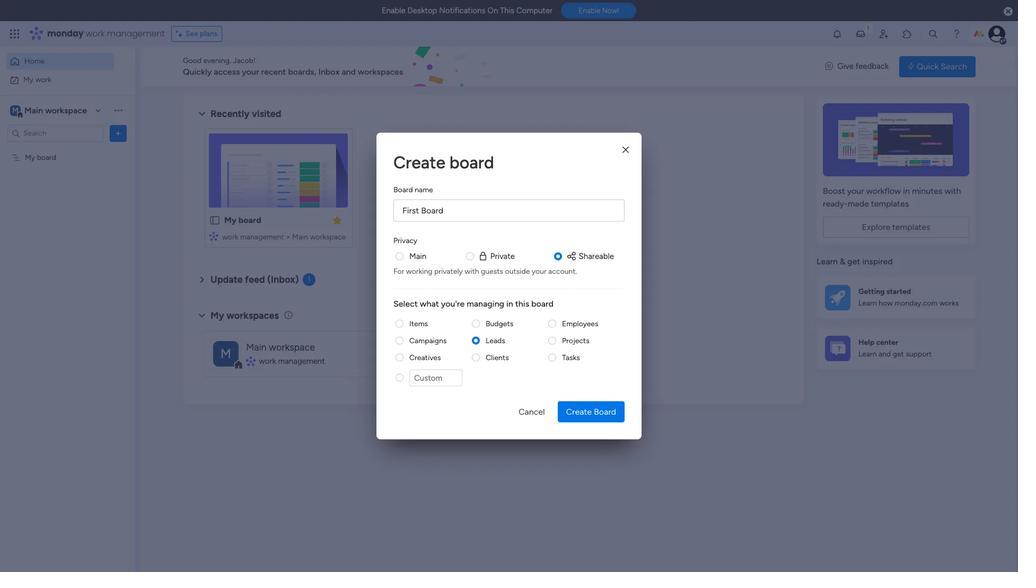 Task type: locate. For each thing, give the bounding box(es) containing it.
with right 'minutes'
[[945, 186, 961, 196]]

recent
[[261, 67, 286, 77]]

1 horizontal spatial m
[[221, 346, 231, 362]]

for
[[394, 267, 404, 276]]

monday work management
[[47, 28, 165, 40]]

learn down help
[[859, 350, 877, 359]]

0 horizontal spatial workspaces
[[227, 310, 279, 322]]

1 vertical spatial create
[[566, 407, 592, 417]]

m for workspace image
[[12, 106, 19, 115]]

quick
[[917, 61, 939, 71]]

learn inside getting started learn how monday.com works
[[859, 299, 877, 308]]

work right monday
[[86, 28, 105, 40]]

enable now! button
[[561, 3, 637, 19]]

notifications image
[[832, 29, 843, 39]]

1 vertical spatial board
[[594, 407, 616, 417]]

0 horizontal spatial with
[[465, 267, 479, 276]]

access
[[214, 67, 240, 77]]

now!
[[603, 6, 619, 15]]

in
[[904, 186, 910, 196], [507, 299, 513, 309]]

this
[[500, 6, 515, 15]]

shareable
[[579, 252, 614, 261]]

my board right public board image
[[224, 215, 261, 225]]

for working privately with guests outside your account.
[[394, 267, 577, 276]]

and right inbox
[[342, 67, 356, 77]]

in left this
[[507, 299, 513, 309]]

0 vertical spatial workspace
[[45, 105, 87, 115]]

my work button
[[6, 71, 114, 88]]

0 horizontal spatial main workspace
[[24, 105, 87, 115]]

main workspace inside the workspace selection element
[[24, 105, 87, 115]]

m inside workspace icon
[[221, 346, 231, 362]]

update feed (inbox)
[[211, 274, 299, 286]]

0 vertical spatial my board
[[25, 153, 56, 162]]

1 horizontal spatial workspaces
[[358, 67, 403, 77]]

privacy heading
[[394, 235, 417, 246]]

templates right explore
[[893, 222, 931, 232]]

Board name field
[[394, 200, 625, 222]]

1 vertical spatial main workspace
[[246, 342, 315, 354]]

2 vertical spatial learn
[[859, 350, 877, 359]]

1 vertical spatial and
[[879, 350, 891, 359]]

update
[[211, 274, 243, 286]]

workspace selection element
[[10, 104, 89, 118]]

1 horizontal spatial in
[[904, 186, 910, 196]]

workspaces
[[358, 67, 403, 77], [227, 310, 279, 322]]

0 horizontal spatial get
[[848, 257, 861, 267]]

you're
[[441, 299, 465, 309]]

your inside privacy element
[[532, 267, 547, 276]]

0 vertical spatial templates
[[871, 199, 909, 209]]

1 horizontal spatial and
[[879, 350, 891, 359]]

workspaces down update feed (inbox)
[[227, 310, 279, 322]]

your up made
[[848, 186, 864, 196]]

0 vertical spatial your
[[242, 67, 259, 77]]

1 horizontal spatial get
[[893, 350, 904, 359]]

1 vertical spatial workspace
[[310, 233, 346, 242]]

with left guests
[[465, 267, 479, 276]]

2 vertical spatial workspace
[[269, 342, 315, 354]]

component image
[[209, 232, 219, 241]]

close recently visited image
[[196, 108, 208, 120]]

boost
[[823, 186, 845, 196]]

templates image image
[[826, 103, 966, 177]]

remove from favorites image
[[332, 215, 343, 226]]

1 vertical spatial your
[[848, 186, 864, 196]]

notifications
[[439, 6, 486, 15]]

with
[[945, 186, 961, 196], [465, 267, 479, 276]]

option
[[0, 148, 135, 150]]

(inbox)
[[267, 274, 299, 286]]

0 vertical spatial board
[[394, 185, 413, 194]]

learn inside help center learn and get support
[[859, 350, 877, 359]]

apps image
[[902, 29, 913, 39]]

create for create board
[[394, 153, 446, 173]]

close my workspaces image
[[196, 310, 208, 322]]

works
[[940, 299, 959, 308]]

1 horizontal spatial create
[[566, 407, 592, 417]]

work right component image at the left of the page
[[259, 357, 276, 366]]

1 horizontal spatial my board
[[224, 215, 261, 225]]

in left 'minutes'
[[904, 186, 910, 196]]

main right workspace image
[[24, 105, 43, 115]]

main workspace up search in workspace field
[[24, 105, 87, 115]]

board inside heading
[[394, 185, 413, 194]]

inbox
[[319, 67, 340, 77]]

clients
[[486, 353, 509, 362]]

component image
[[246, 357, 255, 367]]

templates inside boost your workflow in minutes with ready-made templates
[[871, 199, 909, 209]]

learn down getting
[[859, 299, 877, 308]]

2 horizontal spatial your
[[848, 186, 864, 196]]

made
[[848, 199, 869, 209]]

visited
[[252, 108, 281, 120]]

private button
[[478, 251, 515, 263]]

create up name
[[394, 153, 446, 173]]

create board
[[394, 153, 494, 173]]

managing
[[467, 299, 505, 309]]

0 vertical spatial main workspace
[[24, 105, 87, 115]]

0 horizontal spatial create
[[394, 153, 446, 173]]

shareable button
[[566, 251, 614, 263]]

outside
[[505, 267, 530, 276]]

this
[[515, 299, 529, 309]]

create inside button
[[566, 407, 592, 417]]

1 vertical spatial my board
[[224, 215, 261, 225]]

what
[[420, 299, 439, 309]]

1 horizontal spatial board
[[594, 407, 616, 417]]

1 vertical spatial management
[[240, 233, 284, 242]]

main up component image at the left of the page
[[246, 342, 267, 354]]

get right &
[[848, 257, 861, 267]]

select what you're managing in this board option group
[[394, 319, 625, 393]]

templates
[[871, 199, 909, 209], [893, 222, 931, 232]]

your right outside
[[532, 267, 547, 276]]

0 vertical spatial workspaces
[[358, 67, 403, 77]]

work inside button
[[35, 75, 52, 84]]

0 horizontal spatial and
[[342, 67, 356, 77]]

with inside boost your workflow in minutes with ready-made templates
[[945, 186, 961, 196]]

my board inside the my board list box
[[25, 153, 56, 162]]

learn left &
[[817, 257, 838, 267]]

and down center
[[879, 350, 891, 359]]

0 horizontal spatial enable
[[382, 6, 406, 15]]

work down home on the left
[[35, 75, 52, 84]]

1 horizontal spatial enable
[[579, 6, 601, 15]]

&
[[840, 257, 846, 267]]

m
[[12, 106, 19, 115], [221, 346, 231, 362]]

0 horizontal spatial in
[[507, 299, 513, 309]]

create board heading
[[394, 150, 625, 175]]

workspaces right inbox
[[358, 67, 403, 77]]

0 horizontal spatial m
[[12, 106, 19, 115]]

give
[[838, 62, 854, 71]]

recently
[[211, 108, 250, 120]]

create right cancel
[[566, 407, 592, 417]]

m inside workspace image
[[12, 106, 19, 115]]

management for work management > main workspace
[[240, 233, 284, 242]]

help center element
[[817, 328, 976, 370]]

your down jacob!
[[242, 67, 259, 77]]

main workspace up work management
[[246, 342, 315, 354]]

boards,
[[288, 67, 316, 77]]

in inside boost your workflow in minutes with ready-made templates
[[904, 186, 910, 196]]

enable now!
[[579, 6, 619, 15]]

1 vertical spatial templates
[[893, 222, 931, 232]]

0 vertical spatial get
[[848, 257, 861, 267]]

workspace up work management
[[269, 342, 315, 354]]

0 vertical spatial in
[[904, 186, 910, 196]]

my right close my workspaces 'image' on the left of the page
[[211, 310, 224, 322]]

1 vertical spatial in
[[507, 299, 513, 309]]

workspace down remove from favorites icon at the top left
[[310, 233, 346, 242]]

0 horizontal spatial board
[[394, 185, 413, 194]]

guests
[[481, 267, 503, 276]]

1 vertical spatial m
[[221, 346, 231, 362]]

0 vertical spatial create
[[394, 153, 446, 173]]

get down center
[[893, 350, 904, 359]]

work management > main workspace
[[222, 233, 346, 242]]

0 vertical spatial management
[[107, 28, 165, 40]]

explore
[[862, 222, 891, 232]]

enable left now!
[[579, 6, 601, 15]]

workspace up search in workspace field
[[45, 105, 87, 115]]

private
[[491, 252, 515, 261]]

1 vertical spatial get
[[893, 350, 904, 359]]

center
[[877, 338, 899, 347]]

create inside heading
[[394, 153, 446, 173]]

1 vertical spatial learn
[[859, 299, 877, 308]]

open update feed (inbox) image
[[196, 274, 208, 286]]

0 vertical spatial and
[[342, 67, 356, 77]]

workspace
[[45, 105, 87, 115], [310, 233, 346, 242], [269, 342, 315, 354]]

2 vertical spatial management
[[278, 357, 325, 366]]

my down search in workspace field
[[25, 153, 35, 162]]

projects
[[562, 336, 590, 345]]

how
[[879, 299, 893, 308]]

workspace image
[[10, 105, 21, 116]]

0 vertical spatial m
[[12, 106, 19, 115]]

my
[[23, 75, 34, 84], [25, 153, 35, 162], [224, 215, 237, 225], [211, 310, 224, 322]]

board inside the my board list box
[[37, 153, 56, 162]]

employees
[[562, 319, 599, 328]]

main up working at the left of the page
[[410, 252, 427, 261]]

my down home on the left
[[23, 75, 34, 84]]

1 horizontal spatial main workspace
[[246, 342, 315, 354]]

0 vertical spatial with
[[945, 186, 961, 196]]

creatives
[[410, 353, 441, 362]]

select what you're managing in this board heading
[[394, 298, 625, 310]]

budgets
[[486, 319, 514, 328]]

enable inside "button"
[[579, 6, 601, 15]]

quick search button
[[900, 56, 976, 77]]

0 horizontal spatial your
[[242, 67, 259, 77]]

1 vertical spatial with
[[465, 267, 479, 276]]

work right component icon
[[222, 233, 238, 242]]

learn for help
[[859, 350, 877, 359]]

learn
[[817, 257, 838, 267], [859, 299, 877, 308], [859, 350, 877, 359]]

workflow
[[867, 186, 901, 196]]

create
[[394, 153, 446, 173], [566, 407, 592, 417]]

get
[[848, 257, 861, 267], [893, 350, 904, 359]]

2 vertical spatial your
[[532, 267, 547, 276]]

my board down search in workspace field
[[25, 153, 56, 162]]

1 horizontal spatial with
[[945, 186, 961, 196]]

select what you're managing in this board
[[394, 299, 554, 309]]

management for work management
[[278, 357, 325, 366]]

1 horizontal spatial your
[[532, 267, 547, 276]]

work
[[86, 28, 105, 40], [35, 75, 52, 84], [222, 233, 238, 242], [259, 357, 276, 366]]

your
[[242, 67, 259, 77], [848, 186, 864, 196], [532, 267, 547, 276]]

templates down workflow
[[871, 199, 909, 209]]

0 horizontal spatial my board
[[25, 153, 56, 162]]

my board
[[25, 153, 56, 162], [224, 215, 261, 225]]

enable left desktop
[[382, 6, 406, 15]]

board
[[394, 185, 413, 194], [594, 407, 616, 417]]



Task type: vqa. For each thing, say whether or not it's contained in the screenshot.
profile on the top
no



Task type: describe. For each thing, give the bounding box(es) containing it.
jacob simon image
[[989, 25, 1006, 42]]

learn for getting
[[859, 299, 877, 308]]

and inside "good evening, jacob! quickly access your recent boards, inbox and workspaces"
[[342, 67, 356, 77]]

dapulse close image
[[1004, 6, 1013, 17]]

main inside the workspace selection element
[[24, 105, 43, 115]]

m for workspace icon
[[221, 346, 231, 362]]

0 vertical spatial learn
[[817, 257, 838, 267]]

my right public board image
[[224, 215, 237, 225]]

inbox image
[[856, 29, 866, 39]]

name
[[415, 185, 433, 194]]

inspired
[[863, 257, 893, 267]]

learn & get inspired
[[817, 257, 893, 267]]

home
[[24, 57, 45, 66]]

on
[[488, 6, 498, 15]]

cancel
[[519, 407, 545, 417]]

minutes
[[912, 186, 943, 196]]

board name
[[394, 185, 433, 194]]

quick search
[[917, 61, 968, 71]]

main button
[[410, 251, 427, 263]]

my inside button
[[23, 75, 34, 84]]

1 image
[[864, 22, 873, 34]]

main right >
[[292, 233, 308, 242]]

enable desktop notifications on this computer
[[382, 6, 553, 15]]

help center learn and get support
[[859, 338, 932, 359]]

v2 bolt switch image
[[908, 61, 914, 72]]

1 vertical spatial workspaces
[[227, 310, 279, 322]]

cancel button
[[510, 402, 554, 423]]

your inside "good evening, jacob! quickly access your recent boards, inbox and workspaces"
[[242, 67, 259, 77]]

good evening, jacob! quickly access your recent boards, inbox and workspaces
[[183, 56, 403, 77]]

jacob!
[[233, 56, 256, 65]]

enable for enable now!
[[579, 6, 601, 15]]

privacy
[[394, 236, 417, 245]]

tasks
[[562, 353, 580, 362]]

recently visited
[[211, 108, 281, 120]]

board inside button
[[594, 407, 616, 417]]

main inside privacy element
[[410, 252, 427, 261]]

ready-
[[823, 199, 848, 209]]

account.
[[549, 267, 577, 276]]

workspace image
[[213, 341, 239, 367]]

public board image
[[209, 215, 221, 227]]

computer
[[517, 6, 553, 15]]

search everything image
[[928, 29, 939, 39]]

help
[[859, 338, 875, 347]]

my work
[[23, 75, 52, 84]]

create for create board
[[566, 407, 592, 417]]

good
[[183, 56, 202, 65]]

see plans
[[186, 29, 218, 38]]

work management
[[259, 357, 325, 366]]

get inside help center learn and get support
[[893, 350, 904, 359]]

leads
[[486, 336, 505, 345]]

templates inside button
[[893, 222, 931, 232]]

board inside select what you're managing in this board heading
[[532, 299, 554, 309]]

Custom field
[[410, 370, 463, 387]]

>
[[286, 233, 290, 242]]

monday.com
[[895, 299, 938, 308]]

boost your workflow in minutes with ready-made templates
[[823, 186, 961, 209]]

in inside heading
[[507, 299, 513, 309]]

items
[[410, 319, 428, 328]]

working
[[406, 267, 433, 276]]

desktop
[[408, 6, 437, 15]]

create board
[[566, 407, 616, 417]]

give feedback
[[838, 62, 889, 71]]

workspaces inside "good evening, jacob! quickly access your recent boards, inbox and workspaces"
[[358, 67, 403, 77]]

my board list box
[[0, 146, 135, 310]]

campaigns
[[410, 336, 447, 345]]

explore templates
[[862, 222, 931, 232]]

my inside list box
[[25, 153, 35, 162]]

home button
[[6, 53, 114, 70]]

and inside help center learn and get support
[[879, 350, 891, 359]]

getting started element
[[817, 277, 976, 319]]

my workspaces
[[211, 310, 279, 322]]

getting
[[859, 287, 885, 296]]

evening,
[[203, 56, 231, 65]]

close image
[[623, 146, 629, 154]]

privacy element
[[394, 251, 625, 276]]

select product image
[[10, 29, 20, 39]]

board inside the create board heading
[[450, 153, 494, 173]]

quickly
[[183, 67, 212, 77]]

plans
[[200, 29, 218, 38]]

v2 user feedback image
[[826, 61, 833, 73]]

privately
[[434, 267, 463, 276]]

getting started learn how monday.com works
[[859, 287, 959, 308]]

select
[[394, 299, 418, 309]]

board name heading
[[394, 184, 433, 195]]

create board button
[[558, 402, 625, 423]]

started
[[887, 287, 911, 296]]

with inside privacy element
[[465, 267, 479, 276]]

1
[[308, 275, 311, 284]]

feed
[[245, 274, 265, 286]]

invite members image
[[879, 29, 890, 39]]

support
[[906, 350, 932, 359]]

enable for enable desktop notifications on this computer
[[382, 6, 406, 15]]

see
[[186, 29, 198, 38]]

your inside boost your workflow in minutes with ready-made templates
[[848, 186, 864, 196]]

search
[[941, 61, 968, 71]]

feedback
[[856, 62, 889, 71]]

help image
[[952, 29, 962, 39]]

Search in workspace field
[[22, 127, 89, 140]]

see plans button
[[171, 26, 222, 42]]



